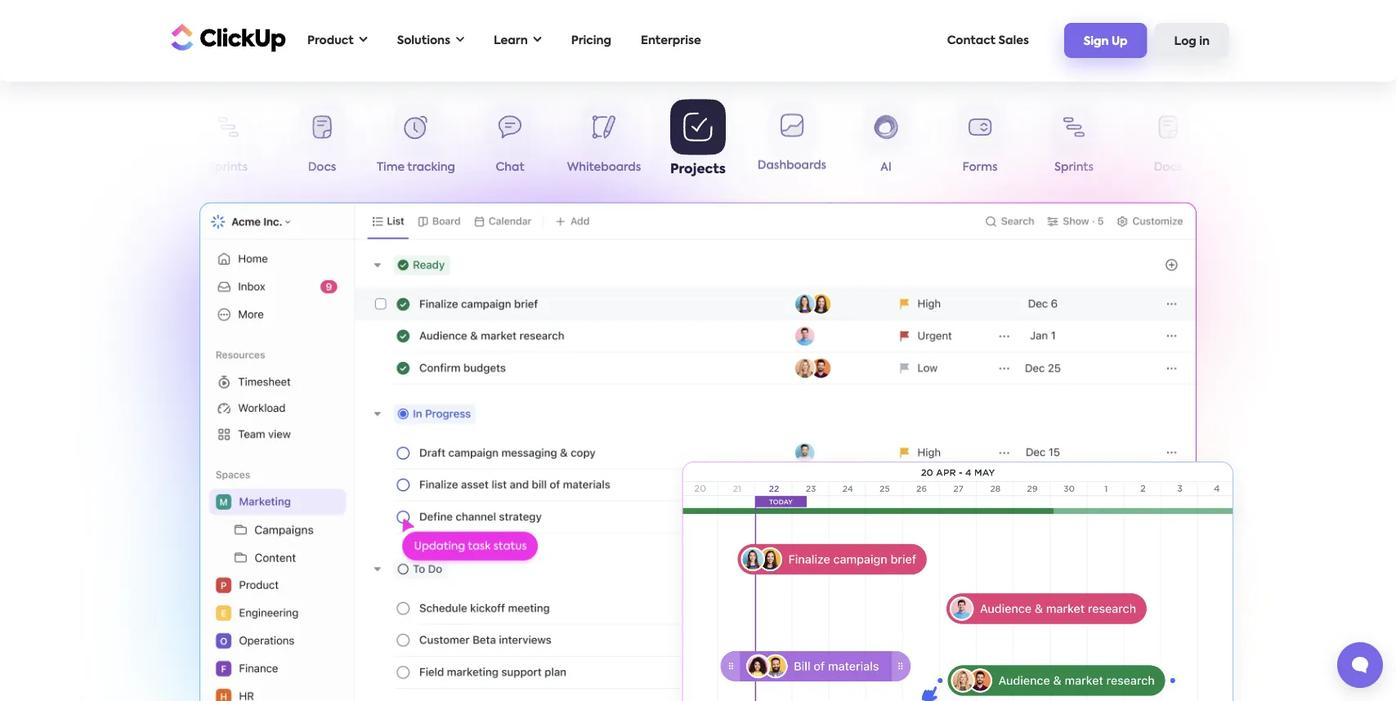 Task type: locate. For each thing, give the bounding box(es) containing it.
dashboards button
[[745, 104, 839, 180]]

docs button
[[275, 105, 369, 180], [1121, 105, 1215, 180]]

sprints button
[[181, 105, 275, 180], [1027, 105, 1121, 180]]

1 horizontal spatial tracking
[[1253, 162, 1301, 173]]

learn
[[494, 35, 528, 46]]

ai
[[880, 162, 892, 173]]

pricing link
[[563, 24, 620, 57]]

0 horizontal spatial time
[[377, 162, 405, 173]]

0 horizontal spatial forms
[[117, 162, 152, 173]]

2 docs from the left
[[1154, 162, 1182, 173]]

docs
[[308, 162, 336, 173], [1154, 162, 1182, 173]]

2 forms button from the left
[[933, 105, 1027, 180]]

log
[[1174, 36, 1197, 47]]

time tracking button
[[369, 105, 463, 180], [1215, 105, 1309, 180]]

0 horizontal spatial docs
[[308, 162, 336, 173]]

0 horizontal spatial sprints
[[208, 162, 248, 173]]

1 horizontal spatial forms button
[[933, 105, 1027, 180]]

projects
[[670, 163, 726, 176]]

1 time tracking button from the left
[[369, 105, 463, 180]]

0 horizontal spatial sprints button
[[181, 105, 275, 180]]

solutions button
[[389, 24, 472, 57]]

chat
[[496, 162, 524, 173]]

forms button
[[87, 105, 181, 180], [933, 105, 1027, 180]]

contact sales link
[[939, 24, 1037, 57]]

1 horizontal spatial sprints
[[1054, 162, 1094, 173]]

solutions
[[397, 35, 450, 46]]

sprints
[[208, 162, 248, 173], [1054, 162, 1094, 173]]

tracking
[[407, 162, 455, 173], [1253, 162, 1301, 173]]

enterprise
[[641, 35, 701, 46]]

2 time from the left
[[1223, 162, 1251, 173]]

2 sprints button from the left
[[1027, 105, 1121, 180]]

1 sprints from the left
[[208, 162, 248, 173]]

sales
[[998, 35, 1029, 46]]

0 horizontal spatial tracking
[[407, 162, 455, 173]]

0 horizontal spatial forms button
[[87, 105, 181, 180]]

1 horizontal spatial time
[[1223, 162, 1251, 173]]

learn button
[[486, 24, 550, 57]]

sign up
[[1084, 36, 1128, 47]]

1 horizontal spatial time tracking button
[[1215, 105, 1309, 180]]

1 horizontal spatial forms
[[963, 162, 998, 173]]

time tracking
[[377, 162, 455, 173], [1223, 162, 1301, 173]]

1 horizontal spatial sprints button
[[1027, 105, 1121, 180]]

1 time tracking from the left
[[377, 162, 455, 173]]

forms
[[117, 162, 152, 173], [963, 162, 998, 173]]

2 sprints from the left
[[1054, 162, 1094, 173]]

contact sales
[[947, 35, 1029, 46]]

1 horizontal spatial docs
[[1154, 162, 1182, 173]]

time
[[377, 162, 405, 173], [1223, 162, 1251, 173]]

0 horizontal spatial time tracking
[[377, 162, 455, 173]]

2 forms from the left
[[963, 162, 998, 173]]

0 horizontal spatial docs button
[[275, 105, 369, 180]]

0 horizontal spatial time tracking button
[[369, 105, 463, 180]]

projects button
[[651, 99, 745, 180]]

1 horizontal spatial time tracking
[[1223, 162, 1301, 173]]

sign
[[1084, 36, 1109, 47]]

1 forms from the left
[[117, 162, 152, 173]]

up
[[1112, 36, 1128, 47]]

sprints for 1st the "sprints" button from right
[[1054, 162, 1094, 173]]

log in
[[1174, 36, 1210, 47]]

1 docs from the left
[[308, 162, 336, 173]]

1 horizontal spatial docs button
[[1121, 105, 1215, 180]]

2 tracking from the left
[[1253, 162, 1301, 173]]



Task type: vqa. For each thing, say whether or not it's contained in the screenshot.
functional
no



Task type: describe. For each thing, give the bounding box(es) containing it.
projects image
[[661, 443, 1254, 701]]

product button
[[299, 24, 376, 57]]

1 docs button from the left
[[275, 105, 369, 180]]

contact
[[947, 35, 996, 46]]

sign up button
[[1064, 23, 1147, 58]]

in
[[1199, 36, 1210, 47]]

2 time tracking button from the left
[[1215, 105, 1309, 180]]

chat button
[[463, 105, 557, 180]]

dashboards
[[758, 162, 827, 173]]

product
[[307, 35, 354, 46]]

2 docs button from the left
[[1121, 105, 1215, 180]]

pricing
[[571, 35, 611, 46]]

ai button
[[839, 105, 933, 180]]

1 tracking from the left
[[407, 162, 455, 173]]

enterprise link
[[633, 24, 709, 57]]

1 forms button from the left
[[87, 105, 181, 180]]

log in link
[[1155, 23, 1229, 58]]

1 sprints button from the left
[[181, 105, 275, 180]]

whiteboards
[[567, 162, 641, 173]]

sprints for first the "sprints" button
[[208, 162, 248, 173]]

1 time from the left
[[377, 162, 405, 173]]

clickup image
[[167, 22, 286, 53]]

2 time tracking from the left
[[1223, 162, 1301, 173]]

whiteboards button
[[557, 105, 651, 180]]



